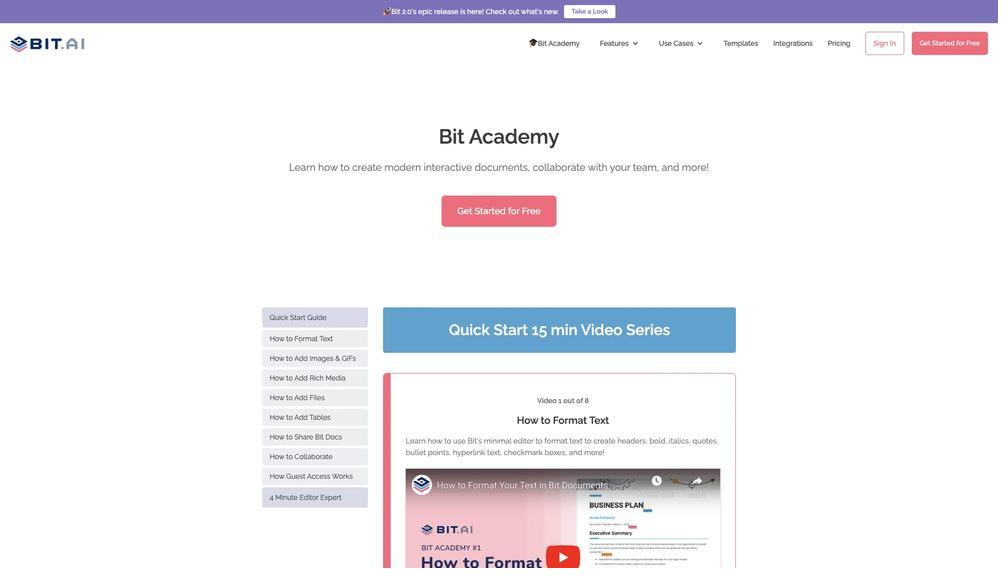 Task type: locate. For each thing, give the bounding box(es) containing it.
1 vertical spatial bit
[[315, 433, 324, 441]]

0 horizontal spatial text
[[320, 335, 333, 343]]

0 horizontal spatial get
[[458, 206, 473, 216]]

1 vertical spatial academy
[[469, 125, 560, 148]]

0 horizontal spatial format
[[295, 335, 318, 343]]

1 horizontal spatial format
[[553, 415, 587, 427]]

list
[[262, 308, 368, 508]]

0 vertical spatial free
[[967, 39, 980, 47]]

get started for free link
[[912, 32, 989, 55], [442, 196, 557, 227]]

add left images
[[294, 355, 308, 363]]

create left "headers,"
[[594, 437, 616, 446]]

1 horizontal spatial how
[[428, 437, 443, 446]]

1 horizontal spatial get
[[920, 39, 931, 47]]

academy right 🎓bit
[[549, 39, 580, 47]]

🚀bit
[[383, 8, 401, 16]]

dropdown toggle image right features
[[632, 40, 639, 47]]

1 dropdown toggle image from the left
[[632, 40, 639, 47]]

0 horizontal spatial video
[[538, 397, 557, 405]]

look
[[593, 8, 608, 15]]

1 vertical spatial started
[[475, 206, 506, 216]]

video 1 out of 8
[[538, 397, 589, 405]]

how to add tables
[[270, 414, 331, 422]]

create left "modern"
[[352, 161, 382, 174]]

how to share bit docs
[[270, 433, 342, 441]]

bit inside "list"
[[315, 433, 324, 441]]

how for how to add files link
[[270, 394, 285, 402]]

🎓bit academy link
[[519, 28, 590, 59]]

start left the "guide" at the left bottom
[[290, 314, 306, 322]]

quick start guide
[[270, 314, 327, 322]]

1 horizontal spatial get started for free link
[[912, 32, 989, 55]]

learn for learn how to create modern interactive documents, collaborate with your team, and more!
[[289, 161, 316, 174]]

how up how to add tables
[[270, 394, 285, 402]]

integrations link
[[769, 28, 818, 59]]

1 horizontal spatial learn
[[406, 437, 426, 446]]

0 horizontal spatial create
[[352, 161, 382, 174]]

4 minute editor expert
[[270, 494, 342, 502]]

1 horizontal spatial out
[[564, 397, 575, 405]]

1 vertical spatial get
[[458, 206, 473, 216]]

add left tables
[[294, 414, 308, 422]]

start left 15
[[494, 321, 528, 339]]

editor
[[300, 494, 319, 502]]

1 vertical spatial and
[[569, 448, 583, 457]]

more! right team,
[[682, 161, 709, 174]]

add up how to add files
[[294, 374, 308, 382]]

academy up 'documents,'
[[469, 125, 560, 148]]

how to add images & gifs link
[[262, 350, 368, 367]]

0 horizontal spatial more!
[[585, 448, 605, 457]]

0 horizontal spatial dropdown toggle image
[[632, 40, 639, 47]]

0 vertical spatial and
[[662, 161, 680, 174]]

and down text
[[569, 448, 583, 457]]

1 vertical spatial more!
[[585, 448, 605, 457]]

1 vertical spatial create
[[594, 437, 616, 446]]

2 dropdown toggle image from the left
[[697, 40, 704, 47]]

more! inside the learn how to use bit's minimal editor to format text to create headers, bold, italics, quotes, bullet points, hyperlink text, checkmark boxes, and more!
[[585, 448, 605, 457]]

1 horizontal spatial get started for free
[[920, 39, 980, 47]]

collaborate
[[533, 161, 586, 174]]

8
[[585, 397, 589, 405]]

team,
[[633, 161, 660, 174]]

0 vertical spatial get started for free link
[[912, 32, 989, 55]]

get
[[920, 39, 931, 47], [458, 206, 473, 216]]

quick inside list
[[449, 321, 490, 339]]

0 horizontal spatial start
[[290, 314, 306, 322]]

get down interactive
[[458, 206, 473, 216]]

documents,
[[475, 161, 530, 174]]

0 horizontal spatial started
[[475, 206, 506, 216]]

banner
[[0, 0, 999, 64]]

0 vertical spatial more!
[[682, 161, 709, 174]]

1 add from the top
[[294, 355, 308, 363]]

start
[[290, 314, 306, 322], [494, 321, 528, 339]]

list containing quick start guide
[[262, 308, 368, 508]]

0 horizontal spatial get started for free
[[458, 206, 541, 216]]

share
[[295, 433, 313, 441]]

and right team,
[[662, 161, 680, 174]]

0 horizontal spatial free
[[522, 206, 541, 216]]

0 horizontal spatial for
[[508, 206, 520, 216]]

1 horizontal spatial how to format text
[[517, 415, 610, 427]]

how inside the learn how to use bit's minimal editor to format text to create headers, bold, italics, quotes, bullet points, hyperlink text, checkmark boxes, and more!
[[428, 437, 443, 446]]

academy
[[549, 39, 580, 47], [469, 125, 560, 148]]

how to share bit docs link
[[262, 429, 368, 446]]

1 horizontal spatial video
[[581, 321, 623, 339]]

3 add from the top
[[294, 394, 308, 402]]

1 vertical spatial out
[[564, 397, 575, 405]]

2.0's
[[402, 8, 417, 16]]

1 vertical spatial text
[[590, 415, 610, 427]]

out left what's
[[509, 8, 520, 16]]

how
[[270, 335, 285, 343], [270, 355, 285, 363], [270, 374, 285, 382], [270, 394, 285, 402], [270, 414, 285, 422], [517, 415, 539, 427], [270, 433, 285, 441], [270, 453, 285, 461], [270, 473, 285, 481]]

in
[[891, 39, 897, 47]]

0 vertical spatial learn
[[289, 161, 316, 174]]

0 horizontal spatial how
[[318, 161, 338, 174]]

0 vertical spatial started
[[933, 39, 955, 47]]

out
[[509, 8, 520, 16], [564, 397, 575, 405]]

features button
[[590, 28, 649, 59]]

how guest access works
[[270, 473, 353, 481]]

video right min
[[581, 321, 623, 339]]

min
[[551, 321, 578, 339]]

how down how to share bit docs
[[270, 453, 285, 461]]

1 vertical spatial free
[[522, 206, 541, 216]]

1 horizontal spatial dropdown toggle image
[[697, 40, 704, 47]]

1 vertical spatial how
[[428, 437, 443, 446]]

free inside navigation
[[967, 39, 980, 47]]

academy for 🎓bit academy
[[549, 39, 580, 47]]

add
[[294, 355, 308, 363], [294, 374, 308, 382], [294, 394, 308, 402], [294, 414, 308, 422]]

and inside the learn how to use bit's minimal editor to format text to create headers, bold, italics, quotes, bullet points, hyperlink text, checkmark boxes, and more!
[[569, 448, 583, 457]]

new.
[[544, 8, 559, 16]]

text inside how to format text link
[[320, 335, 333, 343]]

sign in link
[[866, 32, 905, 55]]

how to format text down quick start guide
[[270, 335, 333, 343]]

guide
[[307, 314, 327, 322]]

images
[[310, 355, 334, 363]]

dropdown toggle image
[[632, 40, 639, 47], [697, 40, 704, 47]]

learn how to use bit's minimal editor to format text to create headers, bold, italics, quotes, bullet points, hyperlink text, checkmark boxes, and more!
[[406, 437, 719, 457]]

0 horizontal spatial learn
[[289, 161, 316, 174]]

get started for free
[[920, 39, 980, 47], [458, 206, 541, 216]]

how left share
[[270, 433, 285, 441]]

0 vertical spatial video
[[581, 321, 623, 339]]

how down quick start guide
[[270, 335, 285, 343]]

0 horizontal spatial and
[[569, 448, 583, 457]]

0 vertical spatial academy
[[549, 39, 580, 47]]

files
[[310, 394, 325, 402]]

1 horizontal spatial for
[[957, 39, 965, 47]]

italics,
[[669, 437, 691, 446]]

how up editor
[[517, 415, 539, 427]]

0 vertical spatial format
[[295, 335, 318, 343]]

1 horizontal spatial quick
[[449, 321, 490, 339]]

how to format text inside quick start 15 min video series list
[[517, 415, 610, 427]]

quick for quick start guide
[[270, 314, 288, 322]]

0 vertical spatial get
[[920, 39, 931, 47]]

create inside the learn how to use bit's minimal editor to format text to create headers, bold, italics, quotes, bullet points, hyperlink text, checkmark boxes, and more!
[[594, 437, 616, 446]]

0 vertical spatial text
[[320, 335, 333, 343]]

for
[[957, 39, 965, 47], [508, 206, 520, 216]]

start for 15
[[494, 321, 528, 339]]

format down video 1 out of 8
[[553, 415, 587, 427]]

1 vertical spatial learn
[[406, 437, 426, 446]]

format
[[545, 437, 568, 446]]

1 horizontal spatial free
[[967, 39, 980, 47]]

1 horizontal spatial text
[[590, 415, 610, 427]]

take a look
[[572, 8, 608, 15]]

0 horizontal spatial bit
[[315, 433, 324, 441]]

bold,
[[650, 437, 668, 446]]

to
[[341, 161, 350, 174], [286, 335, 293, 343], [286, 355, 293, 363], [286, 374, 293, 382], [286, 394, 293, 402], [286, 414, 293, 422], [541, 415, 551, 427], [286, 433, 293, 441], [445, 437, 452, 446], [536, 437, 543, 446], [585, 437, 592, 446], [286, 453, 293, 461]]

more! right boxes,
[[585, 448, 605, 457]]

out right 1 in the bottom of the page
[[564, 397, 575, 405]]

1 vertical spatial for
[[508, 206, 520, 216]]

0 horizontal spatial how to format text
[[270, 335, 333, 343]]

0 vertical spatial get started for free
[[920, 39, 980, 47]]

how left the guest
[[270, 473, 285, 481]]

0 vertical spatial how
[[318, 161, 338, 174]]

1 vertical spatial format
[[553, 415, 587, 427]]

text
[[320, 335, 333, 343], [590, 415, 610, 427]]

cases
[[674, 39, 694, 47]]

navigation
[[519, 28, 999, 59]]

1 horizontal spatial start
[[494, 321, 528, 339]]

4 add from the top
[[294, 414, 308, 422]]

is
[[461, 8, 466, 16]]

free
[[967, 39, 980, 47], [522, 206, 541, 216]]

get right in
[[920, 39, 931, 47]]

1 horizontal spatial create
[[594, 437, 616, 446]]

1 vertical spatial get started for free link
[[442, 196, 557, 227]]

bit left "docs"
[[315, 433, 324, 441]]

quick inside "list"
[[270, 314, 288, 322]]

0 vertical spatial out
[[509, 8, 520, 16]]

learn
[[289, 161, 316, 174], [406, 437, 426, 446]]

free for get started for free link in the navigation
[[967, 39, 980, 47]]

started
[[933, 39, 955, 47], [475, 206, 506, 216]]

how to format text
[[270, 335, 333, 343], [517, 415, 610, 427]]

how
[[318, 161, 338, 174], [428, 437, 443, 446]]

add for rich media
[[294, 374, 308, 382]]

format up how to add images & gifs at left
[[295, 335, 318, 343]]

1 horizontal spatial started
[[933, 39, 955, 47]]

dropdown toggle image for features
[[632, 40, 639, 47]]

start for guide
[[290, 314, 306, 322]]

learn inside the learn how to use bit's minimal editor to format text to create headers, bold, italics, quotes, bullet points, hyperlink text, checkmark boxes, and more!
[[406, 437, 426, 446]]

navigation containing 🎓bit academy
[[519, 28, 999, 59]]

dropdown toggle image right "cases"
[[697, 40, 704, 47]]

how to format text down video 1 out of 8
[[517, 415, 610, 427]]

video left 1 in the bottom of the page
[[538, 397, 557, 405]]

hyperlink
[[453, 448, 485, 457]]

1 vertical spatial get started for free
[[458, 206, 541, 216]]

quick start guide link
[[262, 308, 368, 328]]

academy for bit academy
[[469, 125, 560, 148]]

templates link
[[714, 28, 769, 59]]

dropdown toggle image inside features "popup button"
[[632, 40, 639, 47]]

dropdown toggle image for use cases
[[697, 40, 704, 47]]

how to collaborate link
[[262, 448, 368, 466]]

how for how to collaborate link at bottom left
[[270, 453, 285, 461]]

quick
[[270, 314, 288, 322], [449, 321, 490, 339]]

how down how to add files
[[270, 414, 285, 422]]

2 add from the top
[[294, 374, 308, 382]]

1 vertical spatial how to format text
[[517, 415, 610, 427]]

start inside list
[[494, 321, 528, 339]]

how for create
[[318, 161, 338, 174]]

dropdown toggle image inside use cases dropdown button
[[697, 40, 704, 47]]

0 horizontal spatial quick
[[270, 314, 288, 322]]

0 horizontal spatial out
[[509, 8, 520, 16]]

bit up interactive
[[439, 125, 465, 148]]

&
[[336, 355, 340, 363]]

minimal
[[484, 437, 512, 446]]

get started for free link inside navigation
[[912, 32, 989, 55]]

add left files
[[294, 394, 308, 402]]

boxes,
[[545, 448, 567, 457]]

series
[[627, 321, 671, 339]]

create
[[352, 161, 382, 174], [594, 437, 616, 446]]

1 horizontal spatial bit
[[439, 125, 465, 148]]

how up how to add rich media
[[270, 355, 285, 363]]

how up how to add files
[[270, 374, 285, 382]]

more!
[[682, 161, 709, 174], [585, 448, 605, 457]]



Task type: describe. For each thing, give the bounding box(es) containing it.
sign
[[874, 39, 889, 47]]

guest
[[286, 473, 306, 481]]

free for get started for free link to the left
[[522, 206, 541, 216]]

add for files
[[294, 394, 308, 402]]

15
[[532, 321, 547, 339]]

how to format text link
[[262, 330, 368, 348]]

get started for free inside navigation
[[920, 39, 980, 47]]

0 vertical spatial create
[[352, 161, 382, 174]]

headers,
[[618, 437, 648, 446]]

bit's
[[468, 437, 482, 446]]

minute
[[275, 494, 298, 502]]

access works
[[307, 473, 353, 481]]

with
[[588, 161, 608, 174]]

a
[[588, 8, 592, 15]]

of
[[577, 397, 583, 405]]

bit logo image
[[10, 33, 84, 53]]

🎓bit
[[529, 39, 547, 47]]

use
[[659, 39, 672, 47]]

1 vertical spatial video
[[538, 397, 557, 405]]

sign in
[[874, 39, 897, 47]]

release
[[434, 8, 459, 16]]

add for images
[[294, 355, 308, 363]]

expert
[[321, 494, 342, 502]]

0 horizontal spatial get started for free link
[[442, 196, 557, 227]]

how for the how to add images & gifs link
[[270, 355, 285, 363]]

your
[[610, 161, 631, 174]]

bullet
[[406, 448, 426, 457]]

banner containing 🚀bit 2.0's epic release is here! check out what's new.
[[0, 0, 999, 64]]

pricing
[[828, 39, 851, 47]]

bit academy
[[439, 125, 560, 148]]

take
[[572, 8, 586, 15]]

text,
[[487, 448, 502, 457]]

1 horizontal spatial more!
[[682, 161, 709, 174]]

how for use
[[428, 437, 443, 446]]

how to collaborate
[[270, 453, 333, 461]]

use cases button
[[649, 28, 714, 59]]

tables
[[310, 414, 331, 422]]

how inside quick start 15 min video series list
[[517, 415, 539, 427]]

docs
[[326, 433, 342, 441]]

quotes,
[[693, 437, 719, 446]]

interactive
[[424, 161, 472, 174]]

gifs
[[342, 355, 356, 363]]

how to add images & gifs
[[270, 355, 356, 363]]

how for how to add tables link at the bottom
[[270, 414, 285, 422]]

use
[[453, 437, 466, 446]]

0 vertical spatial bit
[[439, 125, 465, 148]]

use cases
[[659, 39, 694, 47]]

learn how to create modern interactive documents, collaborate with your team, and more!
[[289, 161, 709, 174]]

how to add rich media
[[270, 374, 346, 382]]

quick start 15 min video series
[[449, 321, 671, 339]]

started inside navigation
[[933, 39, 955, 47]]

format inside quick start 15 min video series list
[[553, 415, 587, 427]]

🚀bit 2.0's epic release is here! check out what's new.
[[383, 8, 559, 16]]

0 vertical spatial how to format text
[[270, 335, 333, 343]]

rich media
[[310, 374, 346, 382]]

🎓bit academy
[[529, 39, 580, 47]]

how for how to share bit docs link
[[270, 433, 285, 441]]

add for tables
[[294, 414, 308, 422]]

points,
[[428, 448, 451, 457]]

1 horizontal spatial and
[[662, 161, 680, 174]]

1
[[559, 397, 562, 405]]

4 minute editor expert link
[[262, 488, 368, 508]]

how to add rich media link
[[262, 370, 368, 387]]

take a look link
[[564, 5, 616, 18]]

collaborate
[[295, 453, 333, 461]]

how for how to add rich media link
[[270, 374, 285, 382]]

editor
[[514, 437, 534, 446]]

what's
[[521, 8, 542, 16]]

here!
[[467, 8, 484, 16]]

checkmark
[[504, 448, 543, 457]]

how for how to format text link
[[270, 335, 285, 343]]

how to add files
[[270, 394, 325, 402]]

out inside quick start 15 min video series list
[[564, 397, 575, 405]]

0 vertical spatial for
[[957, 39, 965, 47]]

how for the how guest access works link
[[270, 473, 285, 481]]

pricing link
[[818, 28, 861, 59]]

how to add files link
[[262, 389, 368, 407]]

how to add tables link
[[262, 409, 368, 426]]

integrations
[[774, 39, 813, 47]]

learn for learn how to use bit's minimal editor to format text to create headers, bold, italics, quotes, bullet points, hyperlink text, checkmark boxes, and more!
[[406, 437, 426, 446]]

quick for quick start 15 min video series
[[449, 321, 490, 339]]

features
[[600, 39, 629, 47]]

text
[[570, 437, 583, 446]]

epic
[[419, 8, 433, 16]]

check
[[486, 8, 507, 16]]

4
[[270, 494, 274, 502]]

templates
[[724, 39, 759, 47]]

text inside quick start 15 min video series list
[[590, 415, 610, 427]]

how guest access works link
[[262, 468, 368, 485]]

modern
[[385, 161, 421, 174]]

quick start 15 min video series list
[[383, 257, 736, 568]]



Task type: vqa. For each thing, say whether or not it's contained in the screenshot.
Learn how to use Bit's minimal editor to format text to create headers, bold, italics, quotes, bullet points, hyperlink text, checkmark boxes, and more!'s LEARN
yes



